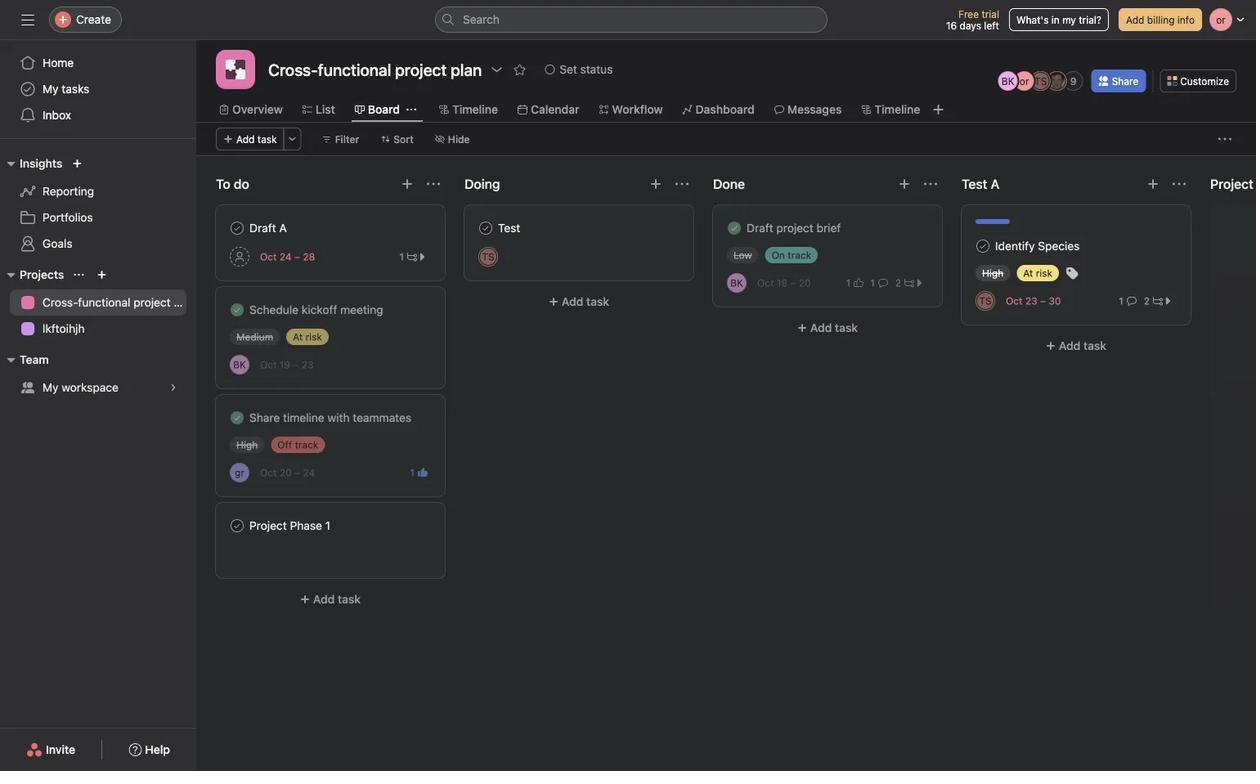 Task type: describe. For each thing, give the bounding box(es) containing it.
task for test a
[[1084, 339, 1107, 353]]

oct 20 – 24
[[260, 467, 315, 479]]

team button
[[0, 350, 49, 370]]

oct for schedule kickoff meeting
[[260, 359, 277, 371]]

home
[[43, 56, 74, 70]]

at for medium
[[293, 331, 303, 343]]

project 
[[1211, 176, 1257, 192]]

search
[[463, 13, 500, 26]]

my for my tasks
[[43, 82, 59, 96]]

lkftoihjh link
[[10, 316, 187, 342]]

phase
[[290, 519, 322, 533]]

1 vertical spatial 2 button
[[1140, 293, 1177, 309]]

filter button
[[315, 128, 367, 151]]

projects element
[[0, 260, 196, 345]]

my tasks
[[43, 82, 89, 96]]

inbox link
[[10, 102, 187, 128]]

gr button
[[230, 463, 250, 483]]

oct 23 – 30
[[1006, 295, 1061, 307]]

1 horizontal spatial more actions image
[[1219, 133, 1232, 146]]

help button
[[118, 735, 181, 765]]

hide sidebar image
[[21, 13, 34, 26]]

with
[[328, 411, 350, 425]]

billing
[[1148, 14, 1175, 25]]

2 for the bottommost the 2 button
[[1144, 295, 1150, 307]]

0 horizontal spatial ts button
[[479, 247, 498, 267]]

brief
[[817, 221, 841, 235]]

oct for draft project brief
[[758, 277, 774, 289]]

cross-functional project plan
[[43, 296, 196, 309]]

high for at risk
[[983, 268, 1004, 279]]

1 timeline link from the left
[[439, 101, 498, 119]]

schedule
[[250, 303, 299, 317]]

messages
[[788, 103, 842, 116]]

add task for done
[[811, 321, 858, 335]]

list
[[316, 103, 335, 116]]

customize button
[[1160, 70, 1237, 92]]

create
[[76, 13, 111, 26]]

goals
[[43, 237, 72, 250]]

goals link
[[10, 231, 187, 257]]

a
[[279, 221, 287, 235]]

board link
[[355, 101, 400, 119]]

add tab image
[[932, 103, 945, 116]]

list link
[[303, 101, 335, 119]]

test
[[498, 221, 521, 235]]

at risk for high
[[1024, 268, 1053, 279]]

dashboard
[[696, 103, 755, 116]]

days
[[960, 20, 982, 31]]

add billing info button
[[1119, 8, 1203, 31]]

filter
[[335, 133, 359, 145]]

plan
[[174, 296, 196, 309]]

trial?
[[1079, 14, 1102, 25]]

lkftoihjh
[[43, 322, 85, 335]]

portfolios
[[43, 211, 93, 224]]

team
[[20, 353, 49, 367]]

invite
[[46, 743, 75, 757]]

off
[[278, 439, 292, 451]]

timeline for first timeline link from the left
[[452, 103, 498, 116]]

add task button for doing
[[465, 287, 694, 317]]

workflow
[[612, 103, 663, 116]]

completed checkbox for share
[[227, 408, 247, 428]]

at for high
[[1024, 268, 1034, 279]]

set status
[[560, 63, 613, 76]]

share for share
[[1112, 75, 1139, 87]]

more section actions image for to do
[[427, 178, 440, 191]]

functional for project
[[78, 296, 130, 309]]

2 horizontal spatial ts
[[1035, 75, 1047, 87]]

0 horizontal spatial 2 button
[[892, 275, 929, 291]]

risk for medium
[[306, 331, 322, 343]]

overview link
[[219, 101, 283, 119]]

0 horizontal spatial ts
[[482, 251, 495, 263]]

bk button for schedule kickoff meeting
[[230, 355, 250, 375]]

30
[[1049, 295, 1061, 307]]

set status button
[[538, 58, 620, 81]]

meeting
[[340, 303, 383, 317]]

add task for test a
[[1059, 339, 1107, 353]]

in
[[1052, 14, 1060, 25]]

– for share timeline with teammates
[[295, 467, 300, 479]]

portfolios link
[[10, 205, 187, 231]]

what's in my trial? button
[[1009, 8, 1109, 31]]

sort button
[[373, 128, 421, 151]]

add task for doing
[[562, 295, 610, 308]]

sort
[[394, 133, 414, 145]]

add to starred image
[[513, 63, 526, 76]]

projects
[[20, 268, 64, 281]]

more section actions image for test a
[[1173, 178, 1186, 191]]

insights button
[[0, 154, 62, 173]]

calendar link
[[518, 101, 580, 119]]

messages link
[[775, 101, 842, 119]]

oct for share timeline with teammates
[[260, 467, 277, 479]]

identify
[[996, 239, 1035, 253]]

global element
[[0, 40, 196, 138]]

0 horizontal spatial project
[[134, 296, 171, 309]]

overview
[[232, 103, 283, 116]]

completed checkbox for test
[[476, 218, 496, 238]]

or
[[1020, 75, 1030, 87]]

0 horizontal spatial 24
[[280, 251, 292, 263]]

add task button for done
[[713, 313, 942, 343]]

done
[[713, 176, 745, 192]]

workspace
[[62, 381, 119, 394]]

gr
[[235, 467, 245, 479]]

left
[[984, 20, 1000, 31]]

cross-functional project plan
[[268, 60, 482, 79]]

add task image for test a
[[1147, 178, 1160, 191]]

completed image
[[476, 218, 496, 238]]

low
[[734, 250, 752, 261]]

cross-functional project plan link
[[10, 290, 196, 316]]

medium
[[236, 331, 273, 343]]

my workspace
[[43, 381, 119, 394]]

completed checkbox for draft
[[725, 218, 744, 238]]

insights
[[20, 157, 62, 170]]

identify species
[[996, 239, 1080, 253]]

on
[[772, 250, 785, 261]]

off track
[[278, 439, 319, 451]]

risk for high
[[1036, 268, 1053, 279]]

trial
[[982, 8, 1000, 20]]

project
[[250, 519, 287, 533]]



Task type: vqa. For each thing, say whether or not it's contained in the screenshot.
Welcome to Asana
no



Task type: locate. For each thing, give the bounding box(es) containing it.
1 vertical spatial share
[[250, 411, 280, 425]]

more section actions image for doing
[[676, 178, 689, 191]]

completed checkbox up low
[[725, 218, 744, 238]]

add inside button
[[1126, 14, 1145, 25]]

functional inside projects element
[[78, 296, 130, 309]]

add task image for doing
[[650, 178, 663, 191]]

completed checkbox up gr
[[227, 408, 247, 428]]

23 right 19
[[302, 359, 314, 371]]

at risk down identify species
[[1024, 268, 1053, 279]]

oct 19 – 23
[[260, 359, 314, 371]]

bk for brief
[[731, 277, 744, 289]]

20 right 18
[[799, 277, 811, 289]]

bk
[[1002, 75, 1015, 87], [731, 277, 744, 289], [233, 359, 246, 371]]

0 vertical spatial track
[[788, 250, 812, 261]]

bk button
[[727, 273, 747, 293], [230, 355, 250, 375]]

1 vertical spatial 23
[[302, 359, 314, 371]]

1 horizontal spatial bk button
[[727, 273, 747, 293]]

create button
[[49, 7, 122, 33]]

dashboard link
[[683, 101, 755, 119]]

cross- inside projects element
[[43, 296, 78, 309]]

at risk for medium
[[293, 331, 322, 343]]

1 vertical spatial 2
[[1144, 295, 1150, 307]]

0 vertical spatial ts
[[1035, 75, 1047, 87]]

2
[[896, 277, 902, 289], [1144, 295, 1150, 307]]

at
[[1024, 268, 1034, 279], [293, 331, 303, 343]]

bk button for draft project brief
[[727, 273, 747, 293]]

calendar
[[531, 103, 580, 116]]

more section actions image for done
[[924, 178, 938, 191]]

add task image for done
[[898, 178, 911, 191]]

– right 19
[[293, 359, 299, 371]]

Completed checkbox
[[725, 218, 744, 238], [227, 408, 247, 428]]

at up the oct 23 – 30
[[1024, 268, 1034, 279]]

0 vertical spatial functional
[[318, 60, 391, 79]]

0 vertical spatial my
[[43, 82, 59, 96]]

ts left the oct 23 – 30
[[980, 295, 992, 307]]

0 horizontal spatial 20
[[280, 467, 292, 479]]

completed image left the identify
[[974, 236, 993, 256]]

completed checkbox left draft a
[[227, 218, 247, 238]]

1 horizontal spatial functional
[[318, 60, 391, 79]]

1 more section actions image from the left
[[427, 178, 440, 191]]

track for project
[[788, 250, 812, 261]]

completed checkbox left the identify
[[974, 236, 993, 256]]

risk
[[1036, 268, 1053, 279], [306, 331, 322, 343]]

more section actions image
[[427, 178, 440, 191], [676, 178, 689, 191], [924, 178, 938, 191], [1173, 178, 1186, 191]]

draft up low
[[747, 221, 774, 235]]

18
[[777, 277, 788, 289]]

1 my from the top
[[43, 82, 59, 96]]

28
[[303, 251, 315, 263]]

1 horizontal spatial at risk
[[1024, 268, 1053, 279]]

more actions image up project
[[1219, 133, 1232, 146]]

1 horizontal spatial draft
[[747, 221, 774, 235]]

ts button
[[479, 247, 498, 267], [976, 291, 996, 311]]

1 vertical spatial functional
[[78, 296, 130, 309]]

reporting
[[43, 184, 94, 198]]

0 vertical spatial project
[[777, 221, 814, 235]]

1 horizontal spatial 2
[[1144, 295, 1150, 307]]

what's
[[1017, 14, 1049, 25]]

1 vertical spatial completed checkbox
[[227, 408, 247, 428]]

2 vertical spatial bk
[[233, 359, 246, 371]]

1 vertical spatial 20
[[280, 467, 292, 479]]

functional up lkftoihjh link
[[78, 296, 130, 309]]

0 vertical spatial at
[[1024, 268, 1034, 279]]

project up the on track
[[777, 221, 814, 235]]

1 horizontal spatial high
[[983, 268, 1004, 279]]

2 draft from the left
[[747, 221, 774, 235]]

completed checkbox for draft a
[[227, 218, 247, 238]]

1 draft from the left
[[250, 221, 276, 235]]

ts
[[1035, 75, 1047, 87], [482, 251, 495, 263], [980, 295, 992, 307]]

test a
[[962, 176, 1000, 192]]

1 vertical spatial ts
[[482, 251, 495, 263]]

0 vertical spatial 20
[[799, 277, 811, 289]]

search button
[[435, 7, 828, 33]]

my
[[1063, 14, 1077, 25]]

1 horizontal spatial cross-
[[268, 60, 318, 79]]

2 timeline from the left
[[875, 103, 921, 116]]

24
[[280, 251, 292, 263], [303, 467, 315, 479]]

add task button
[[216, 128, 284, 151], [465, 287, 694, 317], [713, 313, 942, 343], [962, 331, 1191, 361], [216, 585, 445, 614]]

my workspace link
[[10, 375, 187, 401]]

completed checkbox up the medium
[[227, 300, 247, 320]]

more section actions image down hide dropdown button
[[427, 178, 440, 191]]

20
[[799, 277, 811, 289], [280, 467, 292, 479]]

1 horizontal spatial 23
[[1026, 295, 1038, 307]]

1 horizontal spatial at
[[1024, 268, 1034, 279]]

track for timeline
[[295, 439, 319, 451]]

1 vertical spatial ts button
[[976, 291, 996, 311]]

1 horizontal spatial bk
[[731, 277, 744, 289]]

functional up board link
[[318, 60, 391, 79]]

1 vertical spatial track
[[295, 439, 319, 451]]

1 horizontal spatial 24
[[303, 467, 315, 479]]

2 vertical spatial ts
[[980, 295, 992, 307]]

board
[[368, 103, 400, 116]]

see details, my workspace image
[[169, 383, 178, 393]]

timeline left add tab image
[[875, 103, 921, 116]]

cross- for cross-functional project plan
[[43, 296, 78, 309]]

draft for done
[[747, 221, 774, 235]]

0 vertical spatial bk button
[[727, 273, 747, 293]]

ja
[[1052, 75, 1063, 87]]

ts right or
[[1035, 75, 1047, 87]]

add task image for to do
[[401, 178, 414, 191]]

draft project brief
[[747, 221, 841, 235]]

0 horizontal spatial at risk
[[293, 331, 322, 343]]

high up 'gr' button
[[236, 439, 258, 451]]

4 add task image from the left
[[1147, 178, 1160, 191]]

0 horizontal spatial timeline link
[[439, 101, 498, 119]]

bk button down the medium
[[230, 355, 250, 375]]

– left 30
[[1041, 295, 1046, 307]]

1 vertical spatial risk
[[306, 331, 322, 343]]

0 horizontal spatial functional
[[78, 296, 130, 309]]

new project or portfolio image
[[97, 270, 107, 280]]

ts button left the oct 23 – 30
[[976, 291, 996, 311]]

2 for leftmost the 2 button
[[896, 277, 902, 289]]

0 horizontal spatial completed checkbox
[[227, 408, 247, 428]]

– for draft project brief
[[791, 277, 796, 289]]

new image
[[72, 159, 82, 169]]

0 vertical spatial ts button
[[479, 247, 498, 267]]

16
[[947, 20, 957, 31]]

oct right 'gr' button
[[260, 467, 277, 479]]

free trial 16 days left
[[947, 8, 1000, 31]]

functional for project plan
[[318, 60, 391, 79]]

add task image down sort on the left top of page
[[401, 178, 414, 191]]

functional
[[318, 60, 391, 79], [78, 296, 130, 309]]

oct 18 – 20
[[758, 277, 811, 289]]

3 more section actions image from the left
[[924, 178, 938, 191]]

completed image for schedule kickoff meeting
[[227, 300, 247, 320]]

0 horizontal spatial risk
[[306, 331, 322, 343]]

task
[[258, 133, 277, 145], [587, 295, 610, 308], [835, 321, 858, 335], [1084, 339, 1107, 353], [338, 593, 361, 606]]

kickoff
[[302, 303, 337, 317]]

high for off track
[[236, 439, 258, 451]]

completed checkbox for identify species
[[974, 236, 993, 256]]

add task button for test a
[[962, 331, 1191, 361]]

1 horizontal spatial ts
[[980, 295, 992, 307]]

0 vertical spatial 24
[[280, 251, 292, 263]]

1 vertical spatial my
[[43, 381, 59, 394]]

oct down draft a
[[260, 251, 277, 263]]

0 vertical spatial 23
[[1026, 295, 1038, 307]]

bk down the medium
[[233, 359, 246, 371]]

oct left 30
[[1006, 295, 1023, 307]]

4 more section actions image from the left
[[1173, 178, 1186, 191]]

Completed checkbox
[[227, 218, 247, 238], [476, 218, 496, 238], [974, 236, 993, 256], [227, 300, 247, 320], [227, 516, 247, 536]]

bk for meeting
[[233, 359, 246, 371]]

draft a
[[250, 221, 287, 235]]

add billing info
[[1126, 14, 1195, 25]]

1 horizontal spatial 20
[[799, 277, 811, 289]]

completed checkbox for project phase 1
[[227, 516, 247, 536]]

1 vertical spatial at risk
[[293, 331, 322, 343]]

hide
[[448, 133, 470, 145]]

oct left 19
[[260, 359, 277, 371]]

risk down identify species
[[1036, 268, 1053, 279]]

at up oct 19 – 23
[[293, 331, 303, 343]]

my inside global element
[[43, 82, 59, 96]]

0 horizontal spatial share
[[250, 411, 280, 425]]

species
[[1038, 239, 1080, 253]]

20 down off
[[280, 467, 292, 479]]

0 vertical spatial risk
[[1036, 268, 1053, 279]]

tab actions image
[[407, 105, 416, 115]]

1 horizontal spatial project
[[777, 221, 814, 235]]

1 horizontal spatial timeline link
[[862, 101, 921, 119]]

0 horizontal spatial bk
[[233, 359, 246, 371]]

track right on
[[788, 250, 812, 261]]

insights element
[[0, 149, 196, 260]]

0 horizontal spatial cross-
[[43, 296, 78, 309]]

1 vertical spatial at
[[293, 331, 303, 343]]

more section actions image left test a
[[924, 178, 938, 191]]

1 add task image from the left
[[401, 178, 414, 191]]

1 horizontal spatial completed checkbox
[[725, 218, 744, 238]]

completed image for draft a
[[227, 218, 247, 238]]

completed image
[[227, 218, 247, 238], [725, 218, 744, 238], [974, 236, 993, 256], [227, 300, 247, 320], [227, 408, 247, 428], [227, 516, 247, 536]]

1 horizontal spatial track
[[788, 250, 812, 261]]

project left plan
[[134, 296, 171, 309]]

tasks
[[62, 82, 89, 96]]

add task image left test a
[[898, 178, 911, 191]]

– down off track
[[295, 467, 300, 479]]

–
[[295, 251, 300, 263], [791, 277, 796, 289], [1041, 295, 1046, 307], [293, 359, 299, 371], [295, 467, 300, 479]]

0 horizontal spatial 23
[[302, 359, 314, 371]]

oct left 18
[[758, 277, 774, 289]]

– for schedule kickoff meeting
[[293, 359, 299, 371]]

project plan
[[395, 60, 482, 79]]

1 horizontal spatial 2 button
[[1140, 293, 1177, 309]]

completed image for share timeline with teammates
[[227, 408, 247, 428]]

2 horizontal spatial bk
[[1002, 75, 1015, 87]]

0 horizontal spatial high
[[236, 439, 258, 451]]

bk down low
[[731, 277, 744, 289]]

project phase 1
[[250, 519, 331, 533]]

24 left the 28
[[280, 251, 292, 263]]

more actions image
[[1219, 133, 1232, 146], [288, 134, 297, 144]]

0 horizontal spatial timeline
[[452, 103, 498, 116]]

at risk down schedule kickoff meeting
[[293, 331, 322, 343]]

completed image for identify species
[[974, 236, 993, 256]]

0 vertical spatial share
[[1112, 75, 1139, 87]]

risk down schedule kickoff meeting
[[306, 331, 322, 343]]

0 horizontal spatial track
[[295, 439, 319, 451]]

2 more section actions image from the left
[[676, 178, 689, 191]]

0 horizontal spatial bk button
[[230, 355, 250, 375]]

completed checkbox for schedule kickoff meeting
[[227, 300, 247, 320]]

completed checkbox left project
[[227, 516, 247, 536]]

cross- for cross-functional project plan
[[268, 60, 318, 79]]

high down the identify
[[983, 268, 1004, 279]]

add
[[1126, 14, 1145, 25], [236, 133, 255, 145], [562, 295, 584, 308], [811, 321, 832, 335], [1059, 339, 1081, 353], [313, 593, 335, 606]]

completed checkbox left test
[[476, 218, 496, 238]]

oct
[[260, 251, 277, 263], [758, 277, 774, 289], [1006, 295, 1023, 307], [260, 359, 277, 371], [260, 467, 277, 479]]

completed image left project
[[227, 516, 247, 536]]

share right 9 at the right of the page
[[1112, 75, 1139, 87]]

completed image up low
[[725, 218, 744, 238]]

1 vertical spatial bk
[[731, 277, 744, 289]]

add task image left project
[[1147, 178, 1160, 191]]

cross- up lkftoihjh
[[43, 296, 78, 309]]

invite button
[[16, 735, 86, 765]]

share up off
[[250, 411, 280, 425]]

completed image up gr
[[227, 408, 247, 428]]

bk left or
[[1002, 75, 1015, 87]]

share
[[1112, 75, 1139, 87], [250, 411, 280, 425]]

oct 24 – 28
[[260, 251, 315, 263]]

puzzle image
[[226, 60, 245, 79]]

what's in my trial?
[[1017, 14, 1102, 25]]

3 add task image from the left
[[898, 178, 911, 191]]

my inside teams element
[[43, 381, 59, 394]]

add task image left done
[[650, 178, 663, 191]]

completed image for project phase 1
[[227, 516, 247, 536]]

schedule kickoff meeting
[[250, 303, 383, 317]]

task for done
[[835, 321, 858, 335]]

timeline
[[283, 411, 325, 425]]

set
[[560, 63, 577, 76]]

completed image up the medium
[[227, 300, 247, 320]]

23 left 30
[[1026, 295, 1038, 307]]

timeline up the hide
[[452, 103, 498, 116]]

project
[[777, 221, 814, 235], [134, 296, 171, 309]]

1 vertical spatial cross-
[[43, 296, 78, 309]]

share inside share button
[[1112, 75, 1139, 87]]

track right off
[[295, 439, 319, 451]]

help
[[145, 743, 170, 757]]

search list box
[[435, 7, 828, 33]]

my for my workspace
[[43, 381, 59, 394]]

draft for to do
[[250, 221, 276, 235]]

bk button down low
[[727, 273, 747, 293]]

0 vertical spatial high
[[983, 268, 1004, 279]]

2 button
[[892, 275, 929, 291], [1140, 293, 1177, 309]]

24 down off track
[[303, 467, 315, 479]]

0 vertical spatial 2
[[896, 277, 902, 289]]

workflow link
[[599, 101, 663, 119]]

0 horizontal spatial more actions image
[[288, 134, 297, 144]]

0 vertical spatial completed checkbox
[[725, 218, 744, 238]]

completed image left draft a
[[227, 218, 247, 238]]

task for doing
[[587, 295, 610, 308]]

1 vertical spatial high
[[236, 439, 258, 451]]

0 horizontal spatial draft
[[250, 221, 276, 235]]

0 vertical spatial 2 button
[[892, 275, 929, 291]]

timeline link up the hide
[[439, 101, 498, 119]]

cross-
[[268, 60, 318, 79], [43, 296, 78, 309]]

0 vertical spatial bk
[[1002, 75, 1015, 87]]

0 vertical spatial cross-
[[268, 60, 318, 79]]

my down team
[[43, 381, 59, 394]]

0 horizontal spatial at
[[293, 331, 303, 343]]

show options image
[[490, 63, 503, 76]]

1 vertical spatial project
[[134, 296, 171, 309]]

1 horizontal spatial share
[[1112, 75, 1139, 87]]

timeline for first timeline link from right
[[875, 103, 921, 116]]

track
[[788, 250, 812, 261], [295, 439, 319, 451]]

ts button down completed icon
[[479, 247, 498, 267]]

– left the 28
[[295, 251, 300, 263]]

ts down completed icon
[[482, 251, 495, 263]]

timeline link left add tab image
[[862, 101, 921, 119]]

status
[[581, 63, 613, 76]]

2 add task image from the left
[[650, 178, 663, 191]]

1 vertical spatial 24
[[303, 467, 315, 479]]

more section actions image left project
[[1173, 178, 1186, 191]]

teammates
[[353, 411, 412, 425]]

more section actions image left done
[[676, 178, 689, 191]]

0 vertical spatial at risk
[[1024, 268, 1053, 279]]

draft left a
[[250, 221, 276, 235]]

more actions image left filter dropdown button
[[288, 134, 297, 144]]

2 my from the top
[[43, 381, 59, 394]]

my left the tasks
[[43, 82, 59, 96]]

teams element
[[0, 345, 196, 404]]

1 horizontal spatial timeline
[[875, 103, 921, 116]]

my
[[43, 82, 59, 96], [43, 381, 59, 394]]

doing
[[465, 176, 500, 192]]

1 timeline from the left
[[452, 103, 498, 116]]

0 horizontal spatial 2
[[896, 277, 902, 289]]

1 horizontal spatial ts button
[[976, 291, 996, 311]]

share timeline with teammates
[[250, 411, 412, 425]]

share button
[[1092, 70, 1146, 92]]

1 horizontal spatial risk
[[1036, 268, 1053, 279]]

add task
[[236, 133, 277, 145], [562, 295, 610, 308], [811, 321, 858, 335], [1059, 339, 1107, 353], [313, 593, 361, 606]]

cross- up list link
[[268, 60, 318, 79]]

share for share timeline with teammates
[[250, 411, 280, 425]]

inbox
[[43, 108, 71, 122]]

2 timeline link from the left
[[862, 101, 921, 119]]

– right 18
[[791, 277, 796, 289]]

show options, current sort, top image
[[74, 270, 84, 280]]

1 vertical spatial bk button
[[230, 355, 250, 375]]

add task image
[[401, 178, 414, 191], [650, 178, 663, 191], [898, 178, 911, 191], [1147, 178, 1160, 191]]

completed image for draft project brief
[[725, 218, 744, 238]]

19
[[280, 359, 290, 371]]



